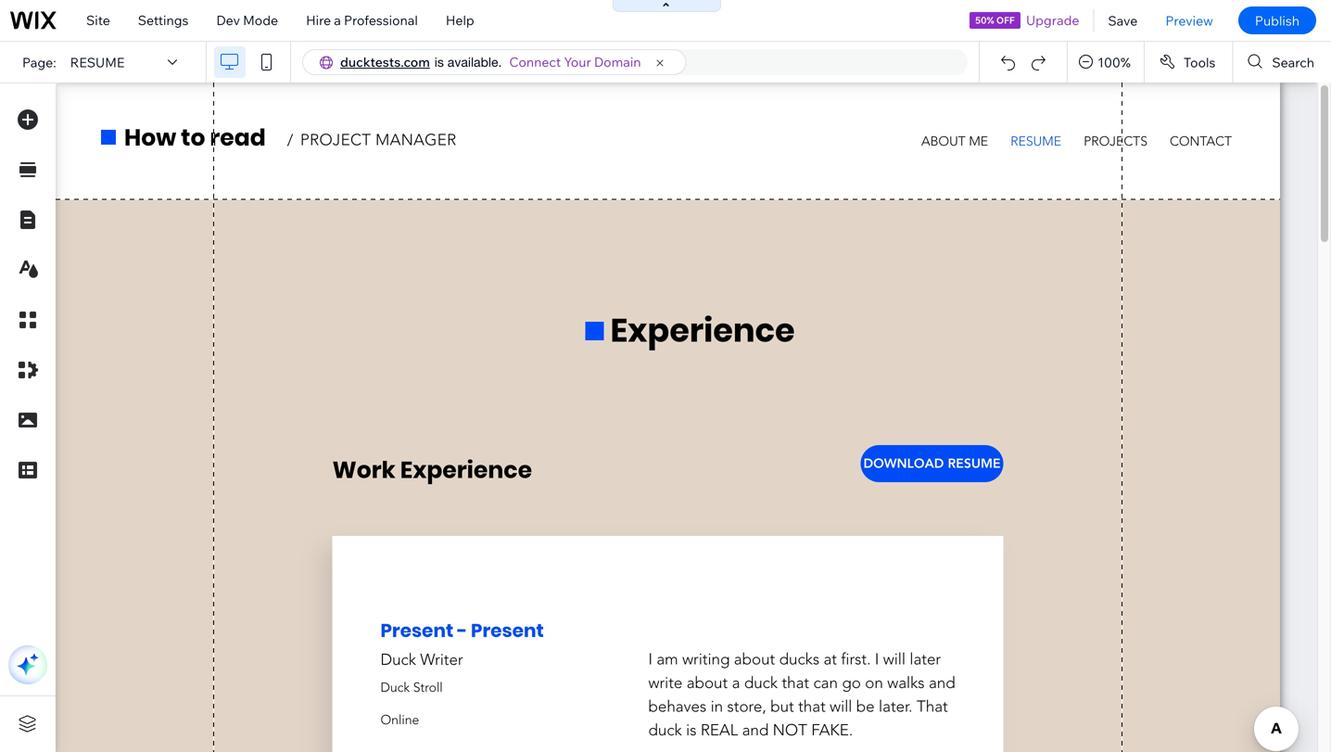 Task type: describe. For each thing, give the bounding box(es) containing it.
hire a professional
[[306, 12, 418, 28]]

domain
[[594, 54, 641, 70]]

settings
[[138, 12, 189, 28]]

save button
[[1095, 0, 1152, 41]]

dev
[[216, 12, 240, 28]]

50% off
[[976, 14, 1015, 26]]

professional
[[344, 12, 418, 28]]

upgrade
[[1026, 12, 1080, 28]]

site
[[86, 12, 110, 28]]

available.
[[448, 54, 502, 70]]

off
[[997, 14, 1015, 26]]

search
[[1273, 54, 1315, 70]]

connect
[[509, 54, 561, 70]]

tools
[[1184, 54, 1216, 70]]

save
[[1108, 12, 1138, 29]]

50%
[[976, 14, 995, 26]]

is
[[435, 54, 444, 70]]

is available. connect your domain
[[435, 54, 641, 70]]

publish
[[1255, 12, 1300, 29]]



Task type: vqa. For each thing, say whether or not it's contained in the screenshot.
'Hire'
yes



Task type: locate. For each thing, give the bounding box(es) containing it.
resume
[[70, 54, 125, 70]]

a
[[334, 12, 341, 28]]

your
[[564, 54, 591, 70]]

preview
[[1166, 12, 1214, 29]]

publish button
[[1239, 6, 1317, 34]]

tools button
[[1145, 42, 1233, 83]]

search button
[[1234, 42, 1332, 83]]

ducktests.com
[[340, 54, 430, 70]]

preview button
[[1152, 0, 1228, 41]]

100%
[[1098, 54, 1131, 70]]

help
[[446, 12, 475, 28]]

mode
[[243, 12, 278, 28]]

dev mode
[[216, 12, 278, 28]]

100% button
[[1068, 42, 1144, 83]]

hire
[[306, 12, 331, 28]]



